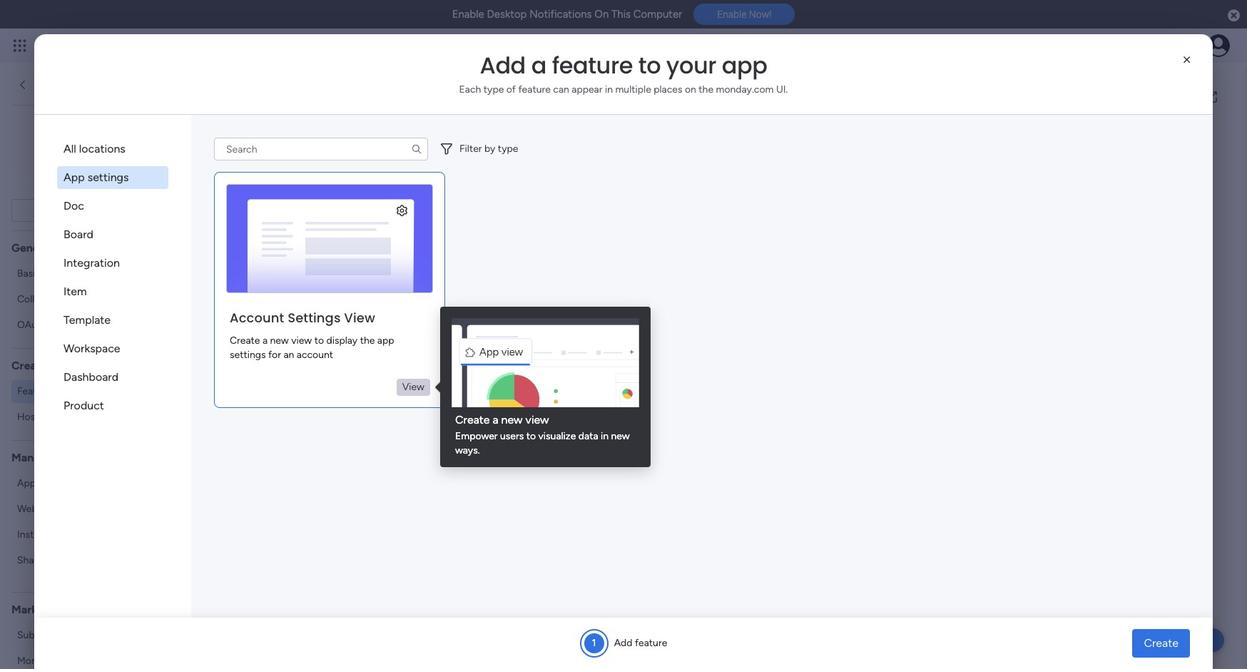 Task type: vqa. For each thing, say whether or not it's contained in the screenshot.
left "enable"
yes



Task type: locate. For each thing, give the bounding box(es) containing it.
add right 1 button
[[614, 637, 633, 650]]

2 horizontal spatial to
[[639, 49, 661, 81]]

hosting link
[[11, 406, 168, 429]]

add a feature to your app each type of feature can appear in multiple places on the monday.com ui.
[[459, 49, 788, 96]]

1 vertical spatial add
[[614, 637, 633, 650]]

0 vertical spatial your
[[667, 49, 717, 81]]

0 vertical spatial app
[[722, 49, 768, 81]]

1 horizontal spatial app
[[377, 335, 394, 347]]

0 horizontal spatial view
[[344, 309, 375, 327]]

enable desktop notifications on this computer
[[452, 8, 682, 21]]

0 horizontal spatial view
[[291, 335, 312, 347]]

1 vertical spatial the
[[360, 335, 375, 347]]

app down manage
[[17, 477, 36, 489]]

integration
[[64, 256, 120, 270]]

0 vertical spatial in
[[605, 84, 613, 96]]

1
[[592, 637, 596, 650]]

dashboard
[[64, 370, 119, 384]]

a inside create a new view empower users to visualize data in new ways.
[[493, 413, 499, 427]]

feature
[[552, 49, 633, 81], [519, 84, 551, 96], [737, 341, 774, 355], [635, 637, 668, 650]]

here left yet on the top right of the page
[[741, 297, 793, 329]]

item
[[64, 285, 87, 298]]

settings left for
[[230, 349, 266, 361]]

app
[[64, 171, 85, 184], [93, 175, 117, 191], [17, 477, 36, 489]]

view up an
[[291, 335, 312, 347]]

1 horizontal spatial add
[[614, 637, 633, 650]]

create
[[230, 335, 260, 347], [11, 359, 47, 372], [455, 413, 490, 427], [1144, 637, 1179, 650]]

view inside create a new view to display the app settings for an account
[[291, 335, 312, 347]]

enable left desktop
[[452, 8, 485, 21]]

app up doc
[[64, 171, 85, 184]]

1 horizontal spatial new
[[501, 413, 523, 427]]

app right submit
[[52, 629, 69, 641]]

new right data
[[611, 431, 630, 443]]

1 vertical spatial view
[[526, 413, 549, 427]]

app versions
[[17, 477, 77, 489]]

monetization link
[[11, 650, 168, 670]]

feature right the of
[[519, 84, 551, 96]]

the inside create a new view to display the app settings for an account
[[360, 335, 375, 347]]

0 horizontal spatial a
[[263, 335, 268, 347]]

2 horizontal spatial app
[[722, 49, 768, 81]]

settings
[[88, 171, 129, 184], [230, 349, 266, 361]]

to
[[639, 49, 661, 81], [315, 335, 324, 347], [527, 431, 536, 443]]

app for app settings
[[64, 171, 85, 184]]

None search field
[[214, 138, 428, 161]]

1 horizontal spatial app
[[64, 171, 85, 184]]

0 vertical spatial view
[[291, 335, 312, 347]]

account settings view image
[[226, 184, 433, 293]]

a for to
[[263, 335, 268, 347]]

type left the of
[[484, 84, 504, 96]]

here
[[741, 297, 793, 329], [777, 341, 800, 355]]

Search search field
[[214, 138, 428, 161]]

ui.
[[776, 84, 788, 96]]

create up empower
[[455, 413, 490, 427]]

1 vertical spatial in
[[601, 431, 609, 443]]

app for app versions
[[17, 477, 36, 489]]

a inside create a new view to display the app settings for an account
[[263, 335, 268, 347]]

ways.
[[455, 445, 480, 457]]

here down yet on the top right of the page
[[777, 341, 800, 355]]

the right the on
[[699, 84, 714, 96]]

the
[[699, 84, 714, 96], [360, 335, 375, 347]]

in inside create a new view empower users to visualize data in new ways.
[[601, 431, 609, 443]]

0 horizontal spatial to
[[315, 335, 324, 347]]

a
[[531, 49, 547, 81], [263, 335, 268, 347], [493, 413, 499, 427]]

0 horizontal spatial the
[[360, 335, 375, 347]]

type
[[484, 84, 504, 96], [498, 143, 518, 155]]

1 vertical spatial here
[[777, 341, 800, 355]]

dapulse close image
[[1228, 9, 1241, 23]]

your
[[667, 49, 717, 81], [712, 341, 734, 355]]

app settings
[[64, 171, 129, 184]]

template
[[64, 313, 111, 327]]

now!
[[749, 9, 772, 20]]

collaborators link
[[11, 288, 168, 311]]

add
[[480, 49, 526, 81], [614, 637, 633, 650]]

feature right 1 button
[[635, 637, 668, 650]]

1 vertical spatial new
[[501, 413, 523, 427]]

1 horizontal spatial a
[[493, 413, 499, 427]]

0 horizontal spatial add
[[480, 49, 526, 81]]

your up the on
[[667, 49, 717, 81]]

yet
[[797, 297, 834, 329]]

collaborators
[[17, 293, 77, 305]]

create a new view to display the app settings for an account
[[230, 335, 394, 361]]

enable left "now!"
[[717, 9, 747, 20]]

2 vertical spatial to
[[527, 431, 536, 443]]

1 vertical spatial settings
[[230, 349, 266, 361]]

add up the of
[[480, 49, 526, 81]]

features
[[17, 385, 56, 397]]

feature down no features here yet
[[737, 341, 774, 355]]

start
[[639, 341, 664, 355]]

app inside the app versions link
[[17, 477, 36, 489]]

1 vertical spatial to
[[315, 335, 324, 347]]

in
[[605, 84, 613, 96], [601, 431, 609, 443]]

enable for enable now!
[[717, 9, 747, 20]]

view
[[291, 335, 312, 347], [526, 413, 549, 427]]

new up the users
[[501, 413, 523, 427]]

1 vertical spatial type
[[498, 143, 518, 155]]

in right "appear"
[[605, 84, 613, 96]]

enable inside button
[[717, 9, 747, 20]]

a down "notifications"
[[531, 49, 547, 81]]

1 vertical spatial a
[[263, 335, 268, 347]]

0 horizontal spatial app
[[17, 477, 36, 489]]

to up 'multiple' at the top
[[639, 49, 661, 81]]

0 horizontal spatial new
[[270, 335, 289, 347]]

type inside add a feature to your app each type of feature can appear in multiple places on the monday.com ui.
[[484, 84, 504, 96]]

add for feature
[[614, 637, 633, 650]]

0 vertical spatial new
[[270, 335, 289, 347]]

0 horizontal spatial app
[[52, 629, 69, 641]]

for
[[268, 349, 281, 361]]

1 horizontal spatial the
[[699, 84, 714, 96]]

enable now!
[[717, 9, 772, 20]]

to inside create a new view to display the app settings for an account
[[315, 335, 324, 347]]

view inside create a new view empower users to visualize data in new ways.
[[526, 413, 549, 427]]

app right new
[[93, 175, 117, 191]]

data
[[579, 431, 599, 443]]

share link
[[11, 549, 168, 572]]

each
[[459, 84, 481, 96]]

0 vertical spatial add
[[480, 49, 526, 81]]

2 vertical spatial new
[[611, 431, 630, 443]]

view for create a new view to display the app settings for an account
[[291, 335, 312, 347]]

notifications
[[530, 8, 592, 21]]

1 horizontal spatial to
[[527, 431, 536, 443]]

a inside add a feature to your app each type of feature can appear in multiple places on the monday.com ui.
[[531, 49, 547, 81]]

0 vertical spatial type
[[484, 84, 504, 96]]

2 horizontal spatial a
[[531, 49, 547, 81]]

view up visualize
[[526, 413, 549, 427]]

1 vertical spatial your
[[712, 341, 734, 355]]

in right data
[[601, 431, 609, 443]]

1 horizontal spatial view
[[526, 413, 549, 427]]

app
[[722, 49, 768, 81], [377, 335, 394, 347], [52, 629, 69, 641]]

settings down locations
[[88, 171, 129, 184]]

create down account
[[230, 335, 260, 347]]

a for empower
[[493, 413, 499, 427]]

account settings view
[[230, 309, 375, 327]]

this
[[612, 8, 631, 21]]

install link
[[11, 524, 168, 546]]

1 horizontal spatial view
[[402, 381, 425, 393]]

your down no features here yet
[[712, 341, 734, 355]]

0 horizontal spatial settings
[[88, 171, 129, 184]]

2 horizontal spatial app
[[93, 175, 117, 191]]

to up account
[[315, 335, 324, 347]]

the right display
[[360, 335, 375, 347]]

new up for
[[270, 335, 289, 347]]

visualize
[[539, 431, 576, 443]]

places
[[654, 84, 683, 96]]

filter
[[460, 143, 482, 155]]

new
[[270, 335, 289, 347], [501, 413, 523, 427], [611, 431, 630, 443]]

creating
[[667, 341, 709, 355]]

the inside add a feature to your app each type of feature can appear in multiple places on the monday.com ui.
[[699, 84, 714, 96]]

features
[[640, 297, 736, 329]]

0 vertical spatial a
[[531, 49, 547, 81]]

board
[[64, 228, 93, 241]]

versions
[[38, 477, 77, 489]]

new inside create a new view to display the app settings for an account
[[270, 335, 289, 347]]

app up monday.com
[[722, 49, 768, 81]]

app right display
[[377, 335, 394, 347]]

1 horizontal spatial settings
[[230, 349, 266, 361]]

2 vertical spatial a
[[493, 413, 499, 427]]

a down account
[[263, 335, 268, 347]]

enable
[[452, 8, 485, 21], [717, 9, 747, 20]]

2 horizontal spatial new
[[611, 431, 630, 443]]

0 vertical spatial the
[[699, 84, 714, 96]]

filter by type
[[460, 143, 518, 155]]

0 vertical spatial to
[[639, 49, 661, 81]]

1 horizontal spatial enable
[[717, 9, 747, 20]]

create left help
[[1144, 637, 1179, 650]]

2 vertical spatial app
[[52, 629, 69, 641]]

general
[[11, 241, 52, 254]]

create inside button
[[1144, 637, 1179, 650]]

app inside add a feature to your app each type of feature can appear in multiple places on the monday.com ui.
[[722, 49, 768, 81]]

doc
[[64, 199, 84, 213]]

of
[[507, 84, 516, 96]]

type right "by"
[[498, 143, 518, 155]]

add inside add a feature to your app each type of feature can appear in multiple places on the monday.com ui.
[[480, 49, 526, 81]]

:
[[63, 205, 65, 215]]

select product image
[[13, 39, 27, 53]]

a up empower
[[493, 413, 499, 427]]

app inside add a feature to your app document
[[64, 171, 85, 184]]

to right the users
[[527, 431, 536, 443]]

0 horizontal spatial enable
[[452, 8, 485, 21]]

v1
[[68, 205, 75, 215]]

1 vertical spatial app
[[377, 335, 394, 347]]



Task type: describe. For each thing, give the bounding box(es) containing it.
add for a
[[480, 49, 526, 81]]

help button
[[1175, 629, 1225, 652]]

create button
[[1133, 630, 1191, 658]]

version
[[37, 205, 63, 215]]

monday
[[40, 37, 89, 54]]

oauth link
[[11, 314, 168, 337]]

share
[[17, 554, 43, 566]]

na
[[82, 133, 97, 146]]

filter by type button
[[434, 138, 524, 161]]

on
[[685, 84, 697, 96]]

view for create a new view empower users to visualize data in new ways.
[[526, 413, 549, 427]]

close image
[[1181, 53, 1195, 67]]

new for create a new view empower users to visualize data in new ways.
[[501, 413, 523, 427]]

app versions link
[[11, 472, 168, 495]]

desktop
[[487, 8, 527, 21]]

all locations
[[64, 142, 125, 156]]

create a new view empower users to visualize data in new ways.
[[455, 413, 630, 457]]

product
[[64, 399, 104, 413]]

1 button
[[584, 634, 604, 654]]

by
[[485, 143, 496, 155]]

computer
[[634, 8, 682, 21]]

manage
[[11, 451, 53, 464]]

app inside submit app link
[[52, 629, 69, 641]]

no
[[604, 297, 635, 329]]

on
[[595, 8, 609, 21]]

account
[[297, 349, 333, 361]]

submit
[[17, 629, 49, 641]]

locations
[[79, 142, 125, 156]]

users
[[500, 431, 524, 443]]

settings inside create a new view to display the app settings for an account
[[230, 349, 266, 361]]

features link
[[11, 380, 168, 403]]

account
[[230, 309, 284, 327]]

0 vertical spatial settings
[[88, 171, 129, 184]]

create inside create a new view to display the app settings for an account
[[230, 335, 260, 347]]

an
[[284, 349, 294, 361]]

webhooks link
[[11, 498, 168, 521]]

webhooks
[[17, 503, 64, 515]]

enable for enable desktop notifications on this computer
[[452, 8, 485, 21]]

create up features
[[11, 359, 47, 372]]

kendall parks image
[[1208, 34, 1231, 57]]

enable now! button
[[694, 4, 795, 25]]

appear
[[572, 84, 603, 96]]

type inside button
[[498, 143, 518, 155]]

help
[[1187, 633, 1213, 648]]

start creating your feature here
[[639, 341, 800, 355]]

new for create a new view to display the app settings for an account
[[270, 335, 289, 347]]

submit app link
[[11, 624, 168, 647]]

to inside create a new view empower users to visualize data in new ways.
[[527, 431, 536, 443]]

search image
[[411, 143, 423, 155]]

install
[[17, 529, 43, 541]]

monday.com
[[716, 84, 774, 96]]

create inside create a new view empower users to visualize data in new ways.
[[455, 413, 490, 427]]

new app
[[62, 175, 117, 191]]

marketplace
[[11, 603, 77, 616]]

add feature
[[614, 637, 668, 650]]

your inside add a feature to your app each type of feature can appear in multiple places on the monday.com ui.
[[667, 49, 717, 81]]

a for your
[[531, 49, 547, 81]]

all
[[64, 142, 76, 156]]

feature up "appear"
[[552, 49, 633, 81]]

basic
[[17, 267, 41, 279]]

basic information
[[17, 267, 95, 279]]

submit app
[[17, 629, 69, 641]]

add a feature to your app document
[[34, 34, 1213, 670]]

monetization
[[17, 655, 76, 667]]

add a feature to your app dialog
[[0, 0, 1248, 670]]

empower
[[455, 431, 498, 443]]

hosting
[[17, 411, 53, 423]]

basic information link
[[11, 262, 168, 285]]

to inside add a feature to your app each type of feature can appear in multiple places on the monday.com ui.
[[639, 49, 661, 81]]

version :
[[37, 205, 65, 215]]

0 vertical spatial here
[[741, 297, 793, 329]]

0 vertical spatial view
[[344, 309, 375, 327]]

no features here yet
[[604, 297, 834, 329]]

new
[[62, 175, 89, 191]]

can
[[553, 84, 569, 96]]

information
[[43, 267, 95, 279]]

settings
[[288, 309, 341, 327]]

oauth
[[17, 319, 47, 331]]

app inside create a new view to display the app settings for an account
[[377, 335, 394, 347]]

in inside add a feature to your app each type of feature can appear in multiple places on the monday.com ui.
[[605, 84, 613, 96]]

multiple
[[616, 84, 652, 96]]

workspace
[[64, 342, 120, 355]]

1 vertical spatial view
[[402, 381, 425, 393]]

none search field inside add a feature to your app document
[[214, 138, 428, 161]]

display
[[327, 335, 358, 347]]



